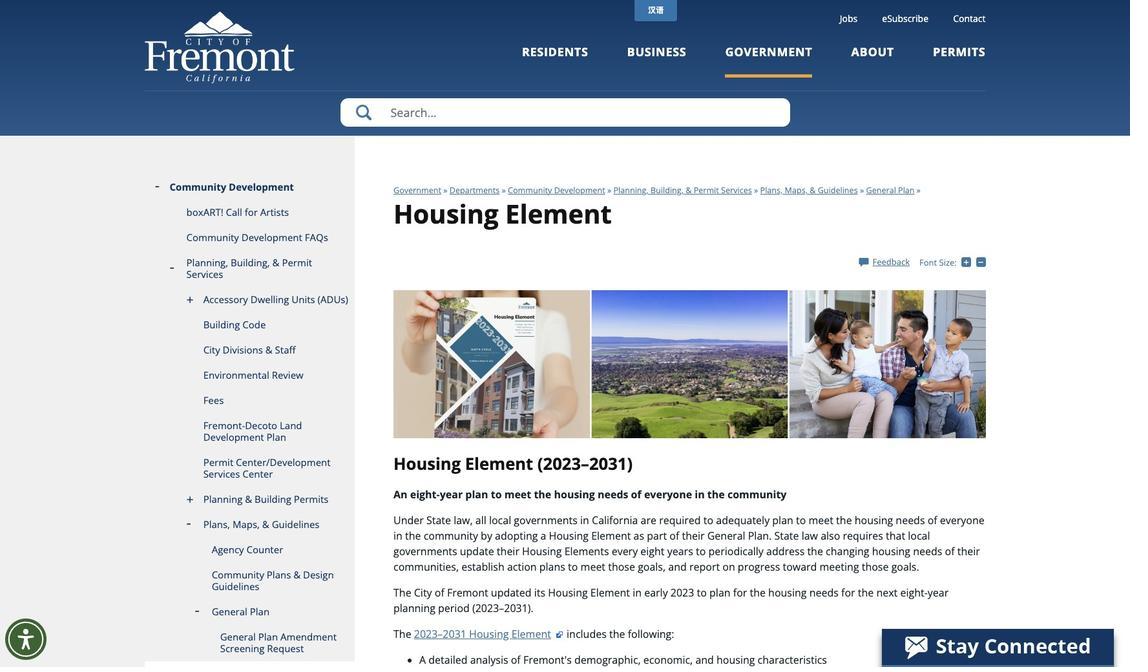 Task type: vqa. For each thing, say whether or not it's contained in the screenshot.
off
no



Task type: describe. For each thing, give the bounding box(es) containing it.
element inside government » departments » community development » planning, building, & permit services » plans, maps, & guidelines » general plan housing element
[[505, 196, 612, 231]]

services inside planning, building, & permit services
[[187, 268, 223, 281]]

accessory dwelling units (adus) link
[[144, 287, 355, 312]]

2 horizontal spatial their
[[958, 544, 980, 559]]

0 horizontal spatial everyone
[[644, 488, 692, 502]]

0 horizontal spatial for
[[245, 206, 258, 218]]

& inside planning, building, & permit services
[[273, 256, 280, 269]]

the right includes
[[610, 627, 625, 641]]

1 horizontal spatial governments
[[514, 513, 578, 528]]

community inside under state law, all local governments in california are required to adequately plan to meet the housing needs of everyone in the community by adopting a housing element as part of their general plan. state law also requires that local governments update their housing elements every eight years to periodically address the changing housing needs of their communities, establish action plans to meet those goals, and report on progress toward meeting those goals.
[[424, 529, 478, 543]]

amendment
[[281, 630, 337, 643]]

action
[[507, 560, 537, 574]]

community for community development faqs
[[187, 231, 239, 244]]

0 vertical spatial community
[[728, 488, 787, 502]]

1 vertical spatial meet
[[809, 513, 834, 528]]

1 vertical spatial guidelines
[[272, 518, 320, 531]]

element inside the city of fremont updated its housing element in early 2023 to plan for the housing needs for the next eight-year planning period (2023–2031).
[[591, 586, 630, 600]]

agency counter
[[212, 543, 283, 556]]

plan.
[[748, 529, 772, 543]]

residents
[[522, 44, 589, 59]]

dwelling
[[251, 293, 289, 306]]

general plan
[[212, 605, 270, 618]]

planning & building permits
[[203, 493, 329, 505]]

general inside general plan amendment screening request
[[220, 630, 256, 643]]

about link
[[852, 44, 895, 77]]

font
[[920, 257, 937, 268]]

fremont
[[447, 586, 488, 600]]

building, inside planning, building, & permit services
[[231, 256, 270, 269]]

departments link
[[450, 185, 500, 196]]

community for community development
[[170, 180, 226, 193]]

includes
[[567, 627, 607, 641]]

building code link
[[144, 312, 355, 337]]

1 » from the left
[[444, 185, 448, 196]]

0 vertical spatial eight-
[[410, 488, 440, 502]]

to inside the city of fremont updated its housing element in early 2023 to plan for the housing needs for the next eight-year planning period (2023–2031).
[[697, 586, 707, 600]]

2023–2031 housing element link
[[414, 627, 564, 641]]

4 » from the left
[[754, 185, 758, 196]]

needs up goals.
[[913, 544, 943, 559]]

code
[[243, 318, 266, 331]]

2023–2031
[[414, 627, 467, 641]]

business link
[[627, 44, 687, 77]]

-
[[986, 256, 989, 268]]

feedback link
[[859, 256, 910, 268]]

that
[[886, 529, 906, 543]]

on
[[723, 560, 735, 574]]

(adus)
[[318, 293, 348, 306]]

general inside under state law, all local governments in california are required to adequately plan to meet the housing needs of everyone in the community by adopting a housing element as part of their general plan. state law also requires that local governments update their housing elements every eight years to periodically address the changing housing needs of their communities, establish action plans to meet those goals, and report on progress toward meeting those goals.
[[708, 529, 746, 543]]

artists
[[260, 206, 289, 218]]

0 vertical spatial meet
[[505, 488, 531, 502]]

counter
[[247, 543, 283, 556]]

call
[[226, 206, 242, 218]]

business
[[627, 44, 687, 59]]

years
[[668, 544, 693, 559]]

1 horizontal spatial community development link
[[508, 185, 605, 196]]

2023
[[671, 586, 694, 600]]

also
[[821, 529, 840, 543]]

environmental review link
[[144, 363, 355, 388]]

permit inside government » departments » community development » planning, building, & permit services » plans, maps, & guidelines » general plan housing element
[[694, 185, 719, 196]]

Search text field
[[340, 98, 790, 127]]

0 vertical spatial year
[[440, 488, 463, 502]]

environmental review
[[203, 368, 304, 381]]

1 horizontal spatial meet
[[581, 560, 606, 574]]

guidelines inside community plans & design guidelines
[[212, 580, 260, 593]]

1 vertical spatial plans, maps, & guidelines link
[[144, 512, 355, 537]]

plan inside general plan amendment screening request
[[258, 630, 278, 643]]

development inside government » departments » community development » planning, building, & permit services » plans, maps, & guidelines » general plan housing element
[[554, 185, 605, 196]]

plans, maps, & guidelines
[[203, 518, 320, 531]]

to right plans
[[568, 560, 578, 574]]

housing element (2023–2031)
[[394, 452, 633, 475]]

under
[[394, 513, 424, 528]]

goals.
[[892, 560, 920, 574]]

community plans & design guidelines link
[[144, 562, 355, 599]]

0 horizontal spatial city
[[203, 343, 220, 356]]

1 horizontal spatial building
[[255, 493, 291, 505]]

faqs
[[305, 231, 328, 244]]

housing down the that
[[872, 544, 911, 559]]

requires
[[843, 529, 883, 543]]

plans
[[267, 568, 291, 581]]

community inside government » departments » community development » planning, building, & permit services » plans, maps, & guidelines » general plan housing element
[[508, 185, 552, 196]]

element inside under state law, all local governments in california are required to adequately plan to meet the housing needs of everyone in the community by adopting a housing element as part of their general plan. state law also requires that local governments update their housing elements every eight years to periodically address the changing housing needs of their communities, establish action plans to meet those goals, and report on progress toward meeting those goals.
[[592, 529, 631, 543]]

an eight-year plan to meet the housing needs of everyone in the community
[[394, 488, 787, 502]]

the down the under
[[405, 529, 421, 543]]

0 horizontal spatial permits
[[294, 493, 329, 505]]

are
[[641, 513, 657, 528]]

year inside the city of fremont updated its housing element in early 2023 to plan for the housing needs for the next eight-year planning period (2023–2031).
[[928, 586, 949, 600]]

+
[[972, 256, 976, 268]]

& inside community plans & design guidelines
[[294, 568, 301, 581]]

accessory
[[203, 293, 248, 306]]

planning, inside government » departments » community development » planning, building, & permit services » plans, maps, & guidelines » general plan housing element
[[614, 185, 649, 196]]

the for the 2023–2031 housing element
[[394, 627, 411, 641]]

required
[[659, 513, 701, 528]]

all
[[476, 513, 487, 528]]

1 vertical spatial local
[[908, 529, 930, 543]]

housing inside the city of fremont updated its housing element in early 2023 to plan for the housing needs for the next eight-year planning period (2023–2031).
[[548, 586, 588, 600]]

of inside the city of fremont updated its housing element in early 2023 to plan for the housing needs for the next eight-year planning period (2023–2031).
[[435, 586, 445, 600]]

1 vertical spatial state
[[775, 529, 799, 543]]

housing up requires
[[855, 513, 893, 528]]

(2023–2031)
[[538, 452, 633, 475]]

planning
[[394, 601, 436, 616]]

by
[[481, 529, 492, 543]]

contact
[[954, 12, 986, 25]]

design
[[303, 568, 334, 581]]

1 horizontal spatial plans, maps, & guidelines link
[[760, 185, 858, 196]]

boxart! call for artists link
[[144, 200, 355, 225]]

decoto
[[245, 419, 277, 432]]

the for the city of fremont updated its housing element in early 2023 to plan for the housing needs for the next eight-year planning period (2023–2031).
[[394, 586, 411, 600]]

1 vertical spatial planning, building, & permit services link
[[144, 250, 355, 287]]

contact link
[[954, 12, 986, 25]]

1 vertical spatial general plan link
[[144, 599, 355, 624]]

a
[[541, 529, 546, 543]]

communities,
[[394, 560, 459, 574]]

community for community plans & design guidelines
[[212, 568, 264, 581]]

eight
[[641, 544, 665, 559]]

everyone inside under state law, all local governments in california are required to adequately plan to meet the housing needs of everyone in the community by adopting a housing element as part of their general plan. state law also requires that local governments update their housing elements every eight years to periodically address the changing housing needs of their communities, establish action plans to meet those goals, and report on progress toward meeting those goals.
[[940, 513, 985, 528]]

boxart! call for artists
[[187, 206, 289, 218]]

government for government
[[726, 44, 813, 59]]

goals,
[[638, 560, 666, 574]]

0 horizontal spatial local
[[489, 513, 511, 528]]

to up the law
[[796, 513, 806, 528]]

building code
[[203, 318, 266, 331]]

housing inside the city of fremont updated its housing element in early 2023 to plan for the housing needs for the next eight-year planning period (2023–2031).
[[769, 586, 807, 600]]

divisions
[[223, 343, 263, 356]]

its
[[534, 586, 546, 600]]

california
[[592, 513, 638, 528]]

2 horizontal spatial for
[[842, 586, 856, 600]]

next
[[877, 586, 898, 600]]

community development
[[170, 180, 294, 193]]

eight- inside the city of fremont updated its housing element in early 2023 to plan for the housing needs for the next eight-year planning period (2023–2031).
[[901, 586, 928, 600]]

government for government » departments » community development » planning, building, & permit services » plans, maps, & guidelines » general plan housing element
[[394, 185, 441, 196]]

plans, inside government » departments » community development » planning, building, & permit services » plans, maps, & guidelines » general plan housing element
[[760, 185, 783, 196]]

general plan amendment screening request link
[[144, 624, 355, 661]]

columnusercontrol3 main content
[[355, 136, 989, 667]]

periodically
[[709, 544, 764, 559]]

plan for in
[[773, 513, 794, 528]]

0 horizontal spatial maps,
[[233, 518, 260, 531]]

law,
[[454, 513, 473, 528]]

planning
[[203, 493, 243, 505]]

esubscribe link
[[882, 12, 929, 25]]

units
[[292, 293, 315, 306]]

residents link
[[522, 44, 589, 77]]

period
[[438, 601, 470, 616]]

changing
[[826, 544, 870, 559]]

center
[[243, 467, 273, 480]]

0 vertical spatial general plan link
[[866, 185, 915, 196]]

1 those from the left
[[608, 560, 635, 574]]



Task type: locate. For each thing, give the bounding box(es) containing it.
every
[[612, 544, 638, 559]]

1 vertical spatial plan
[[773, 513, 794, 528]]

0 vertical spatial guidelines
[[818, 185, 858, 196]]

font size: link
[[920, 257, 957, 268]]

meet up also
[[809, 513, 834, 528]]

local right the that
[[908, 529, 930, 543]]

fremont-
[[203, 419, 245, 432]]

1 the from the top
[[394, 586, 411, 600]]

2 vertical spatial services
[[203, 467, 240, 480]]

establish
[[462, 560, 505, 574]]

agency counter link
[[144, 537, 355, 562]]

for down meeting
[[842, 586, 856, 600]]

of
[[631, 488, 642, 502], [928, 513, 938, 528], [670, 529, 680, 543], [945, 544, 955, 559], [435, 586, 445, 600]]

plans
[[540, 560, 566, 574]]

community
[[728, 488, 787, 502], [424, 529, 478, 543]]

the left next
[[858, 586, 874, 600]]

community up the boxart! in the left of the page
[[170, 180, 226, 193]]

0 horizontal spatial governments
[[394, 544, 457, 559]]

1 vertical spatial the
[[394, 627, 411, 641]]

in
[[695, 488, 705, 502], [580, 513, 589, 528], [394, 529, 403, 543], [633, 586, 642, 600]]

0 horizontal spatial state
[[427, 513, 451, 528]]

needs down meeting
[[810, 586, 839, 600]]

1 vertical spatial year
[[928, 586, 949, 600]]

part
[[647, 529, 667, 543]]

1 vertical spatial governments
[[394, 544, 457, 559]]

0 vertical spatial planning, building, & permit services link
[[614, 185, 752, 196]]

0 horizontal spatial meet
[[505, 488, 531, 502]]

local
[[489, 513, 511, 528], [908, 529, 930, 543]]

plan inside fremont-decoto land development plan
[[267, 430, 286, 443]]

includes the following:
[[564, 627, 674, 641]]

font size:
[[920, 257, 957, 268]]

1 horizontal spatial planning, building, & permit services link
[[614, 185, 752, 196]]

2 vertical spatial meet
[[581, 560, 606, 574]]

0 vertical spatial maps,
[[785, 185, 808, 196]]

to up report
[[696, 544, 706, 559]]

fees
[[203, 394, 224, 407]]

in inside the city of fremont updated its housing element in early 2023 to plan for the housing needs for the next eight-year planning period (2023–2031).
[[633, 586, 642, 600]]

plan
[[466, 488, 488, 502], [773, 513, 794, 528], [710, 586, 731, 600]]

guidelines inside government » departments » community development » planning, building, & permit services » plans, maps, & guidelines » general plan housing element
[[818, 185, 858, 196]]

about
[[852, 44, 895, 59]]

development inside community development faqs link
[[242, 231, 302, 244]]

the inside the city of fremont updated its housing element in early 2023 to plan for the housing needs for the next eight-year planning period (2023–2031).
[[394, 586, 411, 600]]

0 vertical spatial plans,
[[760, 185, 783, 196]]

plan up the all
[[466, 488, 488, 502]]

1 horizontal spatial city
[[414, 586, 432, 600]]

toward
[[783, 560, 817, 574]]

those down every
[[608, 560, 635, 574]]

1 vertical spatial maps,
[[233, 518, 260, 531]]

size:
[[939, 257, 957, 268]]

request
[[267, 642, 304, 655]]

building
[[203, 318, 240, 331], [255, 493, 291, 505]]

element
[[505, 196, 612, 231], [465, 452, 533, 475], [592, 529, 631, 543], [591, 586, 630, 600], [512, 627, 551, 641]]

0 horizontal spatial those
[[608, 560, 635, 574]]

1 horizontal spatial permits
[[933, 44, 986, 59]]

city left divisions
[[203, 343, 220, 356]]

1 horizontal spatial their
[[682, 529, 705, 543]]

to right 'required'
[[704, 513, 714, 528]]

0 horizontal spatial their
[[497, 544, 520, 559]]

general inside government » departments » community development » planning, building, & permit services » plans, maps, & guidelines » general plan housing element
[[866, 185, 896, 196]]

community down agency counter
[[212, 568, 264, 581]]

needs inside the city of fremont updated its housing element in early 2023 to plan for the housing needs for the next eight-year planning period (2023–2031).
[[810, 586, 839, 600]]

1 vertical spatial eight-
[[901, 586, 928, 600]]

government inside government » departments » community development » planning, building, & permit services » plans, maps, & guidelines » general plan housing element
[[394, 185, 441, 196]]

0 horizontal spatial plans,
[[203, 518, 230, 531]]

1 vertical spatial services
[[187, 268, 223, 281]]

planning & building permits link
[[144, 487, 355, 512]]

year right next
[[928, 586, 949, 600]]

1 horizontal spatial everyone
[[940, 513, 985, 528]]

stay connected image
[[882, 629, 1113, 665]]

0 horizontal spatial general plan link
[[144, 599, 355, 624]]

0 vertical spatial state
[[427, 513, 451, 528]]

1 vertical spatial permit
[[282, 256, 312, 269]]

fremont-decoto land development plan
[[203, 419, 302, 443]]

the up a
[[534, 488, 552, 502]]

1 horizontal spatial government link
[[726, 44, 813, 77]]

general
[[866, 185, 896, 196], [708, 529, 746, 543], [212, 605, 247, 618], [220, 630, 256, 643]]

1 vertical spatial everyone
[[940, 513, 985, 528]]

year up law,
[[440, 488, 463, 502]]

2 vertical spatial guidelines
[[212, 580, 260, 593]]

housing
[[554, 488, 595, 502], [855, 513, 893, 528], [872, 544, 911, 559], [769, 586, 807, 600]]

law
[[802, 529, 818, 543]]

community down the boxart! in the left of the page
[[187, 231, 239, 244]]

their
[[682, 529, 705, 543], [497, 544, 520, 559], [958, 544, 980, 559]]

0 vertical spatial government
[[726, 44, 813, 59]]

0 horizontal spatial building,
[[231, 256, 270, 269]]

2 horizontal spatial plan
[[773, 513, 794, 528]]

permits down center/development in the left of the page
[[294, 493, 329, 505]]

1 vertical spatial plans,
[[203, 518, 230, 531]]

for right "call" at top left
[[245, 206, 258, 218]]

building up plans, maps, & guidelines
[[255, 493, 291, 505]]

0 horizontal spatial permit
[[203, 456, 233, 469]]

1 vertical spatial government
[[394, 185, 441, 196]]

0 vertical spatial building,
[[651, 185, 684, 196]]

photo collage of housing element related photos image
[[394, 290, 986, 438]]

meet down elements
[[581, 560, 606, 574]]

housing inside government » departments » community development » planning, building, & permit services » plans, maps, & guidelines » general plan housing element
[[394, 196, 499, 231]]

permit inside permit center/development services center
[[203, 456, 233, 469]]

boxart!
[[187, 206, 223, 218]]

0 horizontal spatial year
[[440, 488, 463, 502]]

state left law,
[[427, 513, 451, 528]]

0 vertical spatial local
[[489, 513, 511, 528]]

1 vertical spatial city
[[414, 586, 432, 600]]

departments
[[450, 185, 500, 196]]

0 vertical spatial services
[[721, 185, 752, 196]]

city divisions & staff
[[203, 343, 296, 356]]

adequately
[[716, 513, 770, 528]]

progress
[[738, 560, 780, 574]]

eight-
[[410, 488, 440, 502], [901, 586, 928, 600]]

1 vertical spatial planning,
[[187, 256, 228, 269]]

governments up a
[[514, 513, 578, 528]]

0 vertical spatial building
[[203, 318, 240, 331]]

0 horizontal spatial planning,
[[187, 256, 228, 269]]

2 » from the left
[[502, 185, 506, 196]]

plan down the on
[[710, 586, 731, 600]]

those up next
[[862, 560, 889, 574]]

community development faqs
[[187, 231, 328, 244]]

governments up communities,
[[394, 544, 457, 559]]

development inside fremont-decoto land development plan
[[203, 430, 264, 443]]

0 horizontal spatial community
[[424, 529, 478, 543]]

planning, inside planning, building, & permit services
[[187, 256, 228, 269]]

needs up california
[[598, 488, 629, 502]]

the down the law
[[808, 544, 823, 559]]

to down housing element (2023–2031)
[[491, 488, 502, 502]]

1 vertical spatial community
[[424, 529, 478, 543]]

eight- right an
[[410, 488, 440, 502]]

(2023–2031).
[[472, 601, 534, 616]]

0 horizontal spatial community development link
[[144, 175, 355, 200]]

2 those from the left
[[862, 560, 889, 574]]

community up adequately
[[728, 488, 787, 502]]

planning, building, & permit services link
[[614, 185, 752, 196], [144, 250, 355, 287]]

land
[[280, 419, 302, 432]]

community plans & design guidelines
[[212, 568, 334, 593]]

0 vertical spatial the
[[394, 586, 411, 600]]

state
[[427, 513, 451, 528], [775, 529, 799, 543]]

2 horizontal spatial guidelines
[[818, 185, 858, 196]]

community
[[170, 180, 226, 193], [508, 185, 552, 196], [187, 231, 239, 244], [212, 568, 264, 581]]

2 horizontal spatial permit
[[694, 185, 719, 196]]

to
[[491, 488, 502, 502], [704, 513, 714, 528], [796, 513, 806, 528], [696, 544, 706, 559], [568, 560, 578, 574], [697, 586, 707, 600]]

services inside government » departments » community development » planning, building, & permit services » plans, maps, & guidelines » general plan housing element
[[721, 185, 752, 196]]

services inside permit center/development services center
[[203, 467, 240, 480]]

1 horizontal spatial guidelines
[[272, 518, 320, 531]]

the up "planning"
[[394, 586, 411, 600]]

state up address
[[775, 529, 799, 543]]

an
[[394, 488, 408, 502]]

general plan link
[[866, 185, 915, 196], [144, 599, 355, 624]]

permit
[[694, 185, 719, 196], [282, 256, 312, 269], [203, 456, 233, 469]]

housing down toward
[[769, 586, 807, 600]]

1 horizontal spatial government
[[726, 44, 813, 59]]

community inside community plans & design guidelines
[[212, 568, 264, 581]]

0 horizontal spatial guidelines
[[212, 580, 260, 593]]

1 vertical spatial building
[[255, 493, 291, 505]]

1 horizontal spatial building,
[[651, 185, 684, 196]]

in down the under
[[394, 529, 403, 543]]

development
[[229, 180, 294, 193], [554, 185, 605, 196], [242, 231, 302, 244], [203, 430, 264, 443]]

the down "planning"
[[394, 627, 411, 641]]

community right departments 'link'
[[508, 185, 552, 196]]

city up "planning"
[[414, 586, 432, 600]]

0 vertical spatial planning,
[[614, 185, 649, 196]]

1 horizontal spatial those
[[862, 560, 889, 574]]

building, inside government » departments » community development » planning, building, & permit services » plans, maps, & guidelines » general plan housing element
[[651, 185, 684, 196]]

permit inside planning, building, & permit services
[[282, 256, 312, 269]]

2 the from the top
[[394, 627, 411, 641]]

jobs
[[840, 12, 858, 25]]

1 horizontal spatial eight-
[[901, 586, 928, 600]]

1 horizontal spatial community
[[728, 488, 787, 502]]

0 vertical spatial permits
[[933, 44, 986, 59]]

plan inside under state law, all local governments in california are required to adequately plan to meet the housing needs of everyone in the community by adopting a housing element as part of their general plan. state law also requires that local governments update their housing elements every eight years to periodically address the changing housing needs of their communities, establish action plans to meet those goals, and report on progress toward meeting those goals.
[[773, 513, 794, 528]]

planning, building, & permit services
[[187, 256, 312, 281]]

+ link
[[962, 256, 976, 268]]

the down progress
[[750, 586, 766, 600]]

and
[[669, 560, 687, 574]]

housing down (2023–2031)
[[554, 488, 595, 502]]

for down the on
[[733, 586, 747, 600]]

community down law,
[[424, 529, 478, 543]]

updated
[[491, 586, 532, 600]]

those
[[608, 560, 635, 574], [862, 560, 889, 574]]

to right '2023'
[[697, 586, 707, 600]]

the city of fremont updated its housing element in early 2023 to plan for the housing needs for the next eight-year planning period (2023–2031).
[[394, 586, 949, 616]]

meet down housing element (2023–2031)
[[505, 488, 531, 502]]

1 horizontal spatial permit
[[282, 256, 312, 269]]

plan inside the city of fremont updated its housing element in early 2023 to plan for the housing needs for the next eight-year planning period (2023–2031).
[[710, 586, 731, 600]]

permit center/development services center
[[203, 456, 331, 480]]

permits down contact 'link'
[[933, 44, 986, 59]]

0 horizontal spatial planning, building, & permit services link
[[144, 250, 355, 287]]

0 horizontal spatial plan
[[466, 488, 488, 502]]

the up also
[[836, 513, 852, 528]]

update
[[460, 544, 494, 559]]

1 horizontal spatial year
[[928, 586, 949, 600]]

environmental
[[203, 368, 269, 381]]

maps,
[[785, 185, 808, 196], [233, 518, 260, 531]]

5 » from the left
[[860, 185, 864, 196]]

1 vertical spatial building,
[[231, 256, 270, 269]]

government link inside the columnusercontrol3 main content
[[394, 185, 441, 196]]

planning,
[[614, 185, 649, 196], [187, 256, 228, 269]]

adopting
[[495, 529, 538, 543]]

plan inside government » departments » community development » planning, building, & permit services » plans, maps, & guidelines » general plan housing element
[[899, 185, 915, 196]]

screening
[[220, 642, 265, 655]]

city inside the city of fremont updated its housing element in early 2023 to plan for the housing needs for the next eight-year planning period (2023–2031).
[[414, 586, 432, 600]]

the
[[394, 586, 411, 600], [394, 627, 411, 641]]

0 vertical spatial governments
[[514, 513, 578, 528]]

0 horizontal spatial plans, maps, & guidelines link
[[144, 512, 355, 537]]

building down "accessory"
[[203, 318, 240, 331]]

1 horizontal spatial planning,
[[614, 185, 649, 196]]

0 vertical spatial city
[[203, 343, 220, 356]]

1 horizontal spatial plans,
[[760, 185, 783, 196]]

plans,
[[760, 185, 783, 196], [203, 518, 230, 531]]

1 vertical spatial government link
[[394, 185, 441, 196]]

local right the all
[[489, 513, 511, 528]]

the 2023–2031 housing element
[[394, 627, 551, 641]]

in up 'required'
[[695, 488, 705, 502]]

1 vertical spatial permits
[[294, 493, 329, 505]]

maps, inside government » departments » community development » planning, building, & permit services » plans, maps, & guidelines » general plan housing element
[[785, 185, 808, 196]]

eight- right next
[[901, 586, 928, 600]]

0 horizontal spatial building
[[203, 318, 240, 331]]

2 vertical spatial permit
[[203, 456, 233, 469]]

1 horizontal spatial for
[[733, 586, 747, 600]]

year
[[440, 488, 463, 502], [928, 586, 949, 600]]

city
[[203, 343, 220, 356], [414, 586, 432, 600]]

in left the early
[[633, 586, 642, 600]]

permits link
[[933, 44, 986, 77]]

0 vertical spatial plan
[[466, 488, 488, 502]]

0 vertical spatial government link
[[726, 44, 813, 77]]

plan for eight-
[[710, 586, 731, 600]]

report
[[690, 560, 720, 574]]

plan up address
[[773, 513, 794, 528]]

needs up the that
[[896, 513, 925, 528]]

0 vertical spatial plans, maps, & guidelines link
[[760, 185, 858, 196]]

center/development
[[236, 456, 331, 469]]

the up adequately
[[708, 488, 725, 502]]

in down an eight-year plan to meet the housing needs of everyone in the community on the bottom
[[580, 513, 589, 528]]

fees link
[[144, 388, 355, 413]]

2 horizontal spatial meet
[[809, 513, 834, 528]]

3 » from the left
[[608, 185, 612, 196]]

1 horizontal spatial general plan link
[[866, 185, 915, 196]]



